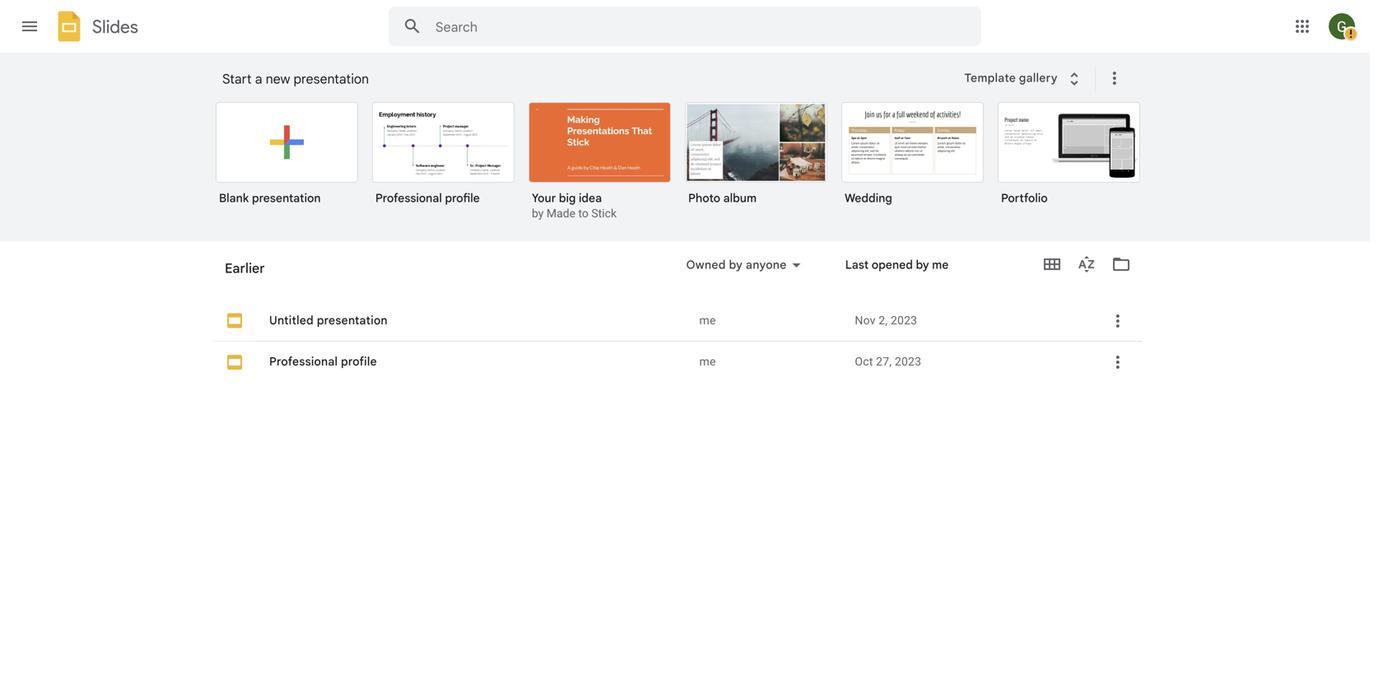 Task type: describe. For each thing, give the bounding box(es) containing it.
made
[[547, 207, 576, 220]]

photo album
[[688, 191, 757, 205]]

earlier for untitled presentation
[[225, 267, 260, 281]]

me right "anyone"
[[830, 268, 847, 282]]

main menu image
[[20, 16, 40, 36]]

me up last opened by me nov 2, 2023 element
[[932, 258, 949, 272]]

your big idea option
[[529, 102, 671, 222]]

2023 for profile
[[895, 355, 921, 368]]

list box containing untitled presentation
[[212, 301, 1142, 382]]

photo album option
[[685, 102, 827, 217]]

0 horizontal spatial last
[[743, 268, 767, 282]]

owned by anyone button
[[676, 255, 811, 275]]

blank presentation
[[219, 191, 321, 205]]

Search bar text field
[[436, 19, 940, 35]]

slides link
[[53, 10, 138, 46]]

professional for untitled presentation
[[269, 354, 338, 369]]

blank
[[219, 191, 249, 205]]

idea
[[579, 191, 602, 205]]

untitled presentation
[[269, 313, 388, 328]]

untitled presentation option
[[212, 301, 1142, 342]]

nov
[[855, 314, 876, 327]]

portfolio option
[[998, 102, 1140, 217]]

oct
[[855, 355, 873, 368]]

slides
[[92, 16, 138, 37]]

earlier heading
[[212, 241, 651, 294]]

a
[[255, 71, 262, 87]]

blank presentation option
[[216, 102, 358, 217]]

presentation for blank presentation
[[252, 191, 321, 205]]

your
[[532, 191, 556, 205]]

by inside your big idea by made to stick
[[532, 207, 544, 220]]

owned by me element for profile
[[699, 354, 842, 370]]

by up nov 2, 2023
[[916, 258, 929, 272]]

portfolio
[[1001, 191, 1048, 205]]

professional profile option for untitled presentation
[[212, 342, 1142, 382]]

presentation for untitled presentation
[[317, 313, 388, 328]]

2023 for presentation
[[891, 314, 917, 327]]

earlier for last opened by me
[[225, 260, 265, 277]]

album
[[723, 191, 757, 205]]

search image
[[396, 10, 429, 43]]

0 horizontal spatial opened
[[770, 268, 811, 282]]

1 horizontal spatial last
[[845, 258, 869, 272]]

professional profile option for blank presentation
[[372, 102, 515, 217]]

profile for untitled presentation
[[341, 354, 377, 369]]



Task type: locate. For each thing, give the bounding box(es) containing it.
2023
[[891, 314, 917, 327], [895, 355, 921, 368]]

1 horizontal spatial professional
[[375, 191, 442, 205]]

1 horizontal spatial profile
[[445, 191, 480, 205]]

start a new presentation
[[222, 71, 369, 87]]

1 vertical spatial professional
[[269, 354, 338, 369]]

1 owned by me element from the top
[[699, 312, 842, 329]]

1 earlier from the top
[[225, 260, 265, 277]]

anyone
[[746, 258, 787, 272]]

template
[[965, 71, 1016, 85]]

untitled
[[269, 313, 314, 328]]

me down owned
[[699, 314, 716, 327]]

1 vertical spatial 2023
[[895, 355, 921, 368]]

0 vertical spatial list box
[[216, 99, 1163, 242]]

list box containing blank presentation
[[216, 99, 1163, 242]]

0 vertical spatial professional profile
[[375, 191, 480, 205]]

to
[[578, 207, 589, 220]]

1 vertical spatial profile
[[341, 354, 377, 369]]

photo
[[688, 191, 720, 205]]

0 vertical spatial owned by me element
[[699, 312, 842, 329]]

professional profile for blank presentation
[[375, 191, 480, 205]]

me down untitled presentation option
[[699, 355, 716, 368]]

0 vertical spatial 2023
[[891, 314, 917, 327]]

stick
[[591, 207, 617, 220]]

profile up earlier heading
[[445, 191, 480, 205]]

professional profile down untitled presentation at top left
[[269, 354, 377, 369]]

professional profile option
[[372, 102, 515, 217], [212, 342, 1142, 382]]

1 vertical spatial professional profile
[[269, 354, 377, 369]]

presentation right the 'new'
[[294, 71, 369, 87]]

by right owned
[[729, 258, 743, 272]]

last
[[845, 258, 869, 272], [743, 268, 767, 282]]

1 horizontal spatial opened
[[872, 258, 913, 272]]

your big idea by made to stick
[[532, 191, 617, 220]]

0 vertical spatial profile
[[445, 191, 480, 205]]

professional profile
[[375, 191, 480, 205], [269, 354, 377, 369]]

earlier
[[225, 260, 265, 277], [225, 267, 260, 281]]

2023 right 2,
[[891, 314, 917, 327]]

me inside untitled presentation option
[[699, 314, 716, 327]]

by right "anyone"
[[814, 268, 827, 282]]

list box
[[216, 99, 1163, 242], [212, 301, 1142, 382]]

professional profile for untitled presentation
[[269, 354, 377, 369]]

by inside popup button
[[729, 258, 743, 272]]

presentation right untitled
[[317, 313, 388, 328]]

start
[[222, 71, 252, 87]]

professional for blank presentation
[[375, 191, 442, 205]]

template gallery button
[[954, 63, 1095, 93]]

2 vertical spatial presentation
[[317, 313, 388, 328]]

owned by anyone
[[686, 258, 787, 272]]

nov 2, 2023
[[855, 314, 917, 327]]

by
[[532, 207, 544, 220], [729, 258, 743, 272], [916, 258, 929, 272], [814, 268, 827, 282]]

me
[[932, 258, 949, 272], [830, 268, 847, 282], [699, 314, 716, 327], [699, 355, 716, 368]]

professional down untitled
[[269, 354, 338, 369]]

opened
[[872, 258, 913, 272], [770, 268, 811, 282]]

start a new presentation heading
[[222, 53, 954, 105]]

more actions. image
[[1101, 68, 1124, 88]]

professional up earlier heading
[[375, 191, 442, 205]]

2,
[[879, 314, 888, 327]]

me inside professional profile option
[[699, 355, 716, 368]]

presentation inside heading
[[294, 71, 369, 87]]

0 vertical spatial professional profile option
[[372, 102, 515, 217]]

1 vertical spatial list box
[[212, 301, 1142, 382]]

last opened by me oct 27, 2023 element
[[855, 354, 1083, 370]]

2 earlier from the top
[[225, 267, 260, 281]]

made to stick link
[[547, 207, 617, 220]]

1 vertical spatial presentation
[[252, 191, 321, 205]]

0 horizontal spatial professional
[[269, 354, 338, 369]]

1 vertical spatial professional profile option
[[212, 342, 1142, 382]]

earlier inside heading
[[225, 260, 265, 277]]

last up nov
[[845, 258, 869, 272]]

wedding
[[845, 191, 892, 205]]

big
[[559, 191, 576, 205]]

2023 inside untitled presentation option
[[891, 314, 917, 327]]

owned by me element for presentation
[[699, 312, 842, 329]]

profile for blank presentation
[[445, 191, 480, 205]]

last right owned
[[743, 268, 767, 282]]

wedding option
[[841, 102, 984, 217]]

professional
[[375, 191, 442, 205], [269, 354, 338, 369]]

presentation right blank
[[252, 191, 321, 205]]

owned by me element
[[699, 312, 842, 329], [699, 354, 842, 370]]

presentation
[[294, 71, 369, 87], [252, 191, 321, 205], [317, 313, 388, 328]]

1 vertical spatial owned by me element
[[699, 354, 842, 370]]

None search field
[[389, 7, 981, 46]]

profile
[[445, 191, 480, 205], [341, 354, 377, 369]]

template gallery
[[965, 71, 1058, 85]]

0 vertical spatial presentation
[[294, 71, 369, 87]]

profile down untitled presentation at top left
[[341, 354, 377, 369]]

owned
[[686, 258, 726, 272]]

last opened by me
[[845, 258, 949, 272], [743, 268, 847, 282]]

professional profile up earlier heading
[[375, 191, 480, 205]]

gallery
[[1019, 71, 1058, 85]]

oct 27, 2023
[[855, 355, 921, 368]]

new
[[266, 71, 290, 87]]

2023 right 27,
[[895, 355, 921, 368]]

2 owned by me element from the top
[[699, 354, 842, 370]]

by down your
[[532, 207, 544, 220]]

27,
[[876, 355, 892, 368]]

0 vertical spatial professional
[[375, 191, 442, 205]]

last opened by me nov 2, 2023 element
[[855, 312, 1083, 329]]

0 horizontal spatial profile
[[341, 354, 377, 369]]



Task type: vqa. For each thing, say whether or not it's contained in the screenshot.
THE PROFILE for Blank presentation
yes



